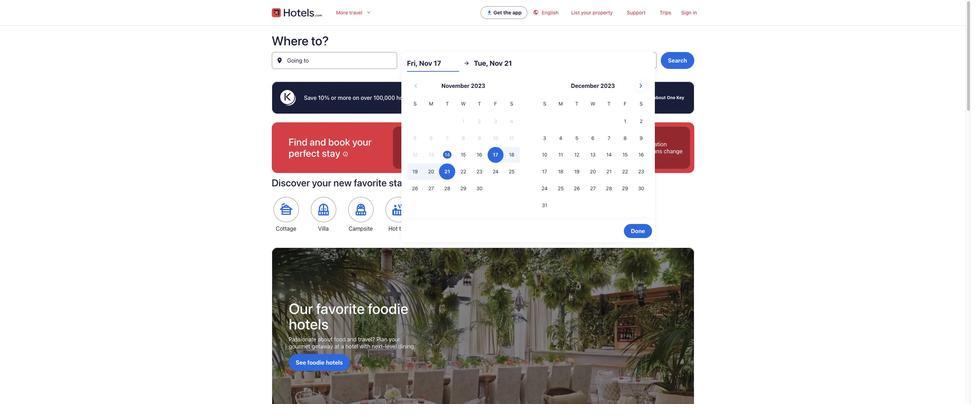 Task type: locate. For each thing, give the bounding box(es) containing it.
0 horizontal spatial 25
[[509, 169, 515, 175]]

23 down rewards
[[476, 169, 482, 175]]

s down learn
[[640, 101, 643, 107]]

28 down today element
[[444, 186, 450, 192]]

1 horizontal spatial 27
[[590, 186, 596, 192]]

your right book
[[352, 136, 372, 148]]

save inside save more with member prices
[[523, 141, 535, 148]]

w for november
[[461, 101, 466, 107]]

0 vertical spatial 25 button
[[504, 164, 520, 180]]

14 for second 14 button from the left
[[606, 152, 612, 158]]

s left as at the right of the page
[[510, 101, 513, 107]]

more right or
[[338, 95, 351, 101]]

0 vertical spatial 24
[[493, 169, 499, 175]]

0 horizontal spatial 15
[[461, 152, 466, 158]]

0 horizontal spatial 16
[[477, 152, 482, 158]]

t down 'november'
[[446, 101, 449, 107]]

22 button
[[455, 164, 471, 180], [617, 164, 633, 180]]

28 down 21 button
[[606, 186, 612, 192]]

with inside our favorite foodie hotels passionate about food and travel? plan your gourmet getaway at a hotel with next-level dining.
[[359, 344, 370, 350]]

1 horizontal spatial m
[[559, 101, 563, 107]]

2
[[640, 118, 643, 124]]

your inside our favorite foodie hotels passionate about food and travel? plan your gourmet getaway at a hotel with next-level dining.
[[389, 337, 400, 343]]

2023 for december 2023
[[600, 83, 615, 89]]

0 vertical spatial prices
[[450, 95, 466, 101]]

1 horizontal spatial and
[[347, 337, 356, 343]]

trips
[[660, 10, 671, 15]]

12 button
[[569, 147, 585, 163]]

23 down if on the right of page
[[638, 169, 644, 175]]

list your property
[[571, 10, 613, 15]]

1 horizontal spatial save
[[523, 141, 535, 148]]

2 27 from the left
[[590, 186, 596, 192]]

with down unlock
[[422, 148, 433, 155]]

17 left "18"
[[542, 169, 547, 175]]

stay left xsmall icon
[[322, 148, 340, 159]]

0 horizontal spatial stay
[[322, 148, 340, 159]]

0 horizontal spatial 14 button
[[439, 147, 455, 163]]

2 m from the left
[[559, 101, 563, 107]]

14 inside december 2023 element
[[606, 152, 612, 158]]

1 28 button from the left
[[439, 181, 455, 197]]

2 30 from the left
[[638, 186, 644, 192]]

1 15 from the left
[[461, 152, 466, 158]]

fri, nov 17 button
[[407, 55, 459, 72]]

22 button down unlock travel rewards with one key
[[455, 164, 471, 180]]

16 left plans
[[639, 152, 644, 158]]

0 vertical spatial foodie
[[368, 300, 408, 318]]

2 out of 3 element
[[493, 127, 589, 169]]

28 button down 21 button
[[601, 181, 617, 197]]

22 right 21 button
[[622, 169, 628, 175]]

1 vertical spatial member
[[523, 148, 544, 155]]

1 16 button from the left
[[471, 147, 487, 163]]

1 horizontal spatial 26 button
[[569, 181, 585, 197]]

0 vertical spatial travel
[[349, 10, 362, 15]]

6 button
[[585, 130, 601, 146]]

1 horizontal spatial 14 button
[[601, 147, 617, 163]]

16
[[477, 152, 482, 158], [639, 152, 644, 158]]

24 inside november 2023 element
[[493, 169, 499, 175]]

1 26 from the left
[[412, 186, 418, 192]]

15 button inside november 2023 element
[[455, 147, 471, 163]]

0 horizontal spatial more
[[338, 95, 351, 101]]

the left tiers
[[577, 95, 585, 101]]

20
[[590, 169, 596, 175]]

0 vertical spatial and
[[310, 136, 326, 148]]

1 horizontal spatial 16 button
[[633, 147, 649, 163]]

4 s from the left
[[640, 101, 643, 107]]

28 inside december 2023 element
[[606, 186, 612, 192]]

2 29 button from the left
[[617, 181, 633, 197]]

2 26 from the left
[[574, 186, 580, 192]]

1 horizontal spatial 29 button
[[617, 181, 633, 197]]

25
[[509, 169, 515, 175], [558, 186, 564, 192]]

about up getaway
[[318, 337, 332, 343]]

s right you
[[543, 101, 546, 107]]

t right tiers
[[607, 101, 611, 107]]

0 horizontal spatial 29 button
[[455, 181, 471, 197]]

2 30 button from the left
[[633, 181, 649, 197]]

23 button down rewards
[[471, 164, 487, 180]]

w for december
[[591, 101, 595, 107]]

12
[[574, 152, 579, 158]]

24 for the right 24 button
[[542, 186, 548, 192]]

hot tub button
[[384, 197, 412, 232]]

1 23 button from the left
[[471, 164, 487, 180]]

1 28 from the left
[[444, 186, 450, 192]]

more down the 3
[[537, 141, 550, 148]]

–
[[467, 95, 471, 101]]

30 button inside december 2023 element
[[633, 181, 649, 197]]

about
[[653, 95, 666, 100], [318, 337, 332, 343]]

with down previous month image
[[414, 95, 425, 101]]

0 vertical spatial member
[[426, 95, 448, 101]]

favorite up food at the left bottom
[[316, 300, 365, 318]]

0 horizontal spatial key
[[446, 148, 456, 155]]

2 22 button from the left
[[617, 164, 633, 180]]

foodie right see
[[307, 360, 324, 366]]

29
[[460, 186, 466, 192], [622, 186, 628, 192]]

22 inside december 2023 element
[[622, 169, 628, 175]]

list
[[571, 10, 580, 15]]

food
[[334, 337, 345, 343]]

1 27 from the left
[[428, 186, 434, 192]]

1 horizontal spatial member
[[523, 148, 544, 155]]

villa
[[318, 226, 329, 232]]

4 t from the left
[[607, 101, 611, 107]]

27 button
[[423, 181, 439, 197], [585, 181, 601, 197]]

1 horizontal spatial 30
[[638, 186, 644, 192]]

30 button inside november 2023 element
[[471, 181, 487, 197]]

28 for 1st 28 button
[[444, 186, 450, 192]]

1 horizontal spatial 15 button
[[617, 147, 633, 163]]

16 down rewards
[[477, 152, 482, 158]]

14
[[445, 152, 450, 158], [606, 152, 612, 158]]

30 inside december 2023 element
[[638, 186, 644, 192]]

1 horizontal spatial stay
[[389, 177, 407, 189]]

28 for second 28 button
[[606, 186, 612, 192]]

0 horizontal spatial the
[[503, 10, 511, 15]]

1 vertical spatial the
[[577, 95, 585, 101]]

24 inside december 2023 element
[[542, 186, 548, 192]]

travel up today element
[[442, 141, 456, 148]]

1 horizontal spatial 23
[[638, 169, 644, 175]]

our
[[289, 300, 313, 318]]

2 15 from the left
[[622, 152, 628, 158]]

15 down rewards
[[461, 152, 466, 158]]

travel right "more"
[[349, 10, 362, 15]]

24 button
[[487, 164, 504, 180], [537, 181, 553, 197]]

plan
[[376, 337, 387, 343]]

21 left directional "image"
[[451, 60, 457, 67]]

1 29 button from the left
[[455, 181, 471, 197]]

1 horizontal spatial 16
[[639, 152, 644, 158]]

1 vertical spatial about
[[318, 337, 332, 343]]

1 horizontal spatial 24
[[542, 186, 548, 192]]

9
[[640, 135, 643, 141]]

s down previous month image
[[414, 101, 417, 107]]

1 horizontal spatial 27 button
[[585, 181, 601, 197]]

23 button
[[471, 164, 487, 180], [633, 164, 649, 180]]

11
[[558, 152, 563, 158]]

2 w from the left
[[591, 101, 595, 107]]

our favorite foodie hotels passionate about food and travel? plan your gourmet getaway at a hotel with next-level dining.
[[289, 300, 415, 350]]

small image
[[533, 10, 539, 15]]

0 horizontal spatial 27
[[428, 186, 434, 192]]

1 22 from the left
[[460, 169, 466, 175]]

2023 right "december"
[[600, 83, 615, 89]]

1 horizontal spatial 23 button
[[633, 164, 649, 180]]

22 down unlock travel rewards with one key
[[460, 169, 466, 175]]

20 button
[[585, 164, 601, 180]]

27
[[428, 186, 434, 192], [590, 186, 596, 192]]

foodie
[[368, 300, 408, 318], [307, 360, 324, 366]]

member down 3 button on the right of page
[[523, 148, 544, 155]]

26
[[412, 186, 418, 192], [574, 186, 580, 192]]

1 30 from the left
[[476, 186, 482, 192]]

m inside november 2023 element
[[429, 101, 433, 107]]

w inside december 2023 element
[[591, 101, 595, 107]]

25 button left 17 button
[[504, 164, 520, 180]]

1 23 from the left
[[476, 169, 482, 175]]

22 inside november 2023 element
[[460, 169, 466, 175]]

more
[[338, 95, 351, 101], [537, 141, 550, 148]]

save for save more with member prices
[[523, 141, 535, 148]]

1 vertical spatial and
[[347, 337, 356, 343]]

23 for second the 23 button
[[638, 169, 644, 175]]

save more with member prices
[[523, 141, 562, 155]]

f inside november 2023 element
[[494, 101, 497, 107]]

2 15 button from the left
[[617, 147, 633, 163]]

1 vertical spatial travel
[[442, 141, 456, 148]]

0 horizontal spatial 28
[[444, 186, 450, 192]]

28 inside november 2023 element
[[444, 186, 450, 192]]

rewards
[[457, 141, 477, 148]]

1 horizontal spatial travel
[[442, 141, 456, 148]]

1 16 from the left
[[477, 152, 482, 158]]

0 vertical spatial 24 button
[[487, 164, 504, 180]]

1 vertical spatial more
[[537, 141, 550, 148]]

f inside december 2023 element
[[624, 101, 626, 107]]

t left tiers
[[575, 101, 578, 107]]

30 inside november 2023 element
[[476, 186, 482, 192]]

and right find
[[310, 136, 326, 148]]

and
[[310, 136, 326, 148], [347, 337, 356, 343]]

nov
[[419, 59, 432, 67], [490, 59, 503, 67], [417, 60, 427, 67], [440, 60, 450, 67]]

15 button right today element
[[455, 147, 471, 163]]

1 29 from the left
[[460, 186, 466, 192]]

2 23 from the left
[[638, 169, 644, 175]]

1 horizontal spatial key
[[676, 95, 684, 100]]

1 vertical spatial hotels
[[289, 316, 328, 333]]

30 button
[[471, 181, 487, 197], [633, 181, 649, 197]]

2 22 from the left
[[622, 169, 628, 175]]

application
[[407, 77, 649, 214]]

23 for 2nd the 23 button from the right
[[476, 169, 482, 175]]

18 button
[[553, 164, 569, 180]]

1 vertical spatial 25
[[558, 186, 564, 192]]

26 inside december 2023 element
[[574, 186, 580, 192]]

17 right fri,
[[434, 59, 441, 67]]

0 horizontal spatial 22 button
[[455, 164, 471, 180]]

3 button
[[537, 130, 553, 146]]

1 horizontal spatial 25 button
[[553, 181, 569, 197]]

1 horizontal spatial 14
[[606, 152, 612, 158]]

today element
[[443, 151, 451, 159]]

save left 3 button on the right of page
[[523, 141, 535, 148]]

0 horizontal spatial 29
[[460, 186, 466, 192]]

villa button
[[309, 197, 338, 232]]

25 button
[[504, 164, 520, 180], [553, 181, 569, 197]]

1 15 button from the left
[[455, 147, 471, 163]]

1 vertical spatial foodie
[[307, 360, 324, 366]]

xsmall image
[[342, 151, 348, 157]]

our favorite foodie hotels main content
[[0, 25, 966, 405]]

2 f from the left
[[624, 101, 626, 107]]

your inside find and book your perfect stay
[[352, 136, 372, 148]]

1 horizontal spatial prices
[[545, 148, 561, 155]]

1 horizontal spatial the
[[577, 95, 585, 101]]

1 horizontal spatial 25
[[558, 186, 564, 192]]

0 horizontal spatial 30
[[476, 186, 482, 192]]

26 button up the hot tub button
[[407, 181, 423, 197]]

f right savings
[[494, 101, 497, 107]]

1 horizontal spatial 28 button
[[601, 181, 617, 197]]

0 vertical spatial stay
[[322, 148, 340, 159]]

2 16 button from the left
[[633, 147, 649, 163]]

nov 17 - nov 21
[[417, 60, 457, 67]]

1 vertical spatial key
[[446, 148, 456, 155]]

2 29 from the left
[[622, 186, 628, 192]]

1 horizontal spatial 22 button
[[617, 164, 633, 180]]

28 button down today element
[[439, 181, 455, 197]]

travel inside more travel dropdown button
[[349, 10, 362, 15]]

1 m from the left
[[429, 101, 433, 107]]

w
[[461, 101, 466, 107], [591, 101, 595, 107]]

member
[[426, 95, 448, 101], [523, 148, 544, 155]]

21 button
[[601, 164, 617, 180]]

30
[[476, 186, 482, 192], [638, 186, 644, 192]]

15 down free
[[622, 152, 628, 158]]

1 horizontal spatial one
[[667, 95, 675, 100]]

0 horizontal spatial 30 button
[[471, 181, 487, 197]]

foodie up plan
[[368, 300, 408, 318]]

1 horizontal spatial 22
[[622, 169, 628, 175]]

2023 up savings
[[471, 83, 485, 89]]

29 inside december 2023 element
[[622, 186, 628, 192]]

with down travel?
[[359, 344, 370, 350]]

1 vertical spatial prices
[[545, 148, 561, 155]]

25 left 17 button
[[509, 169, 515, 175]]

w inside november 2023 element
[[461, 101, 466, 107]]

hotels down at
[[326, 360, 343, 366]]

hotels
[[396, 95, 413, 101], [289, 316, 328, 333], [326, 360, 343, 366]]

1 vertical spatial one
[[434, 148, 445, 155]]

19 button
[[569, 164, 585, 180]]

1 horizontal spatial 21
[[504, 59, 512, 67]]

0 horizontal spatial about
[[318, 337, 332, 343]]

1 14 from the left
[[445, 152, 450, 158]]

discover your new favorite stay
[[272, 177, 407, 189]]

1 2023 from the left
[[471, 83, 485, 89]]

prices inside save more with member prices
[[545, 148, 561, 155]]

campsite
[[349, 226, 373, 232]]

favorite inside our favorite foodie hotels passionate about food and travel? plan your gourmet getaway at a hotel with next-level dining.
[[316, 300, 365, 318]]

about right learn
[[653, 95, 666, 100]]

m for november 2023
[[429, 101, 433, 107]]

save 10% or more on over 100,000 hotels with member prices – savings get better as you climb through the tiers
[[304, 95, 598, 101]]

1 vertical spatial 24
[[542, 186, 548, 192]]

1 horizontal spatial more
[[537, 141, 550, 148]]

tue, nov 21
[[474, 59, 512, 67]]

1 vertical spatial 25 button
[[553, 181, 569, 197]]

1 w from the left
[[461, 101, 466, 107]]

2 16 from the left
[[639, 152, 644, 158]]

21
[[504, 59, 512, 67], [451, 60, 457, 67], [606, 169, 612, 175]]

t right –
[[478, 101, 481, 107]]

better
[[503, 95, 519, 101]]

0 horizontal spatial 26 button
[[407, 181, 423, 197]]

23 button down if on the right of page
[[633, 164, 649, 180]]

25 down 18 "button"
[[558, 186, 564, 192]]

member down 'november'
[[426, 95, 448, 101]]

the right get
[[503, 10, 511, 15]]

14 inside today element
[[445, 152, 450, 158]]

0 horizontal spatial save
[[304, 95, 317, 101]]

1 horizontal spatial w
[[591, 101, 595, 107]]

0 horizontal spatial 15 button
[[455, 147, 471, 163]]

1 vertical spatial save
[[523, 141, 535, 148]]

m for december 2023
[[559, 101, 563, 107]]

0 horizontal spatial 26
[[412, 186, 418, 192]]

0 horizontal spatial w
[[461, 101, 466, 107]]

where to?
[[272, 33, 329, 48]]

travel for more
[[349, 10, 362, 15]]

one down unlock
[[434, 148, 445, 155]]

plans
[[648, 148, 662, 155]]

save for save 10% or more on over 100,000 hotels with member prices – savings get better as you climb through the tiers
[[304, 95, 317, 101]]

december 2023 element
[[537, 100, 649, 214]]

1 22 button from the left
[[455, 164, 471, 180]]

1 horizontal spatial 30 button
[[633, 181, 649, 197]]

previous month image
[[411, 82, 420, 90]]

m inside december 2023 element
[[559, 101, 563, 107]]

22 button down options
[[617, 164, 633, 180]]

0 horizontal spatial 24
[[493, 169, 499, 175]]

0 horizontal spatial 14
[[445, 152, 450, 158]]

0 vertical spatial more
[[338, 95, 351, 101]]

application containing november 2023
[[407, 77, 649, 214]]

21 right tue,
[[504, 59, 512, 67]]

2 2023 from the left
[[600, 83, 615, 89]]

10 button
[[537, 147, 553, 163]]

1 horizontal spatial f
[[624, 101, 626, 107]]

0 horizontal spatial travel
[[349, 10, 362, 15]]

15 button down 8 button
[[617, 147, 633, 163]]

getaway
[[312, 344, 333, 350]]

hotels up passionate
[[289, 316, 328, 333]]

savings
[[472, 95, 492, 101]]

get
[[493, 95, 502, 101]]

travel inside unlock travel rewards with one key
[[442, 141, 456, 148]]

1 horizontal spatial foodie
[[368, 300, 408, 318]]

0 horizontal spatial 28 button
[[439, 181, 455, 197]]

with down 4
[[551, 141, 562, 148]]

28 button
[[439, 181, 455, 197], [601, 181, 617, 197]]

0 horizontal spatial 2023
[[471, 83, 485, 89]]

0 horizontal spatial one
[[434, 148, 445, 155]]

0 horizontal spatial f
[[494, 101, 497, 107]]

sign in button
[[678, 6, 700, 20]]

0 horizontal spatial 25 button
[[504, 164, 520, 180]]

f for december 2023
[[624, 101, 626, 107]]

as
[[521, 95, 527, 101]]

w down 'december 2023'
[[591, 101, 595, 107]]

w left –
[[461, 101, 466, 107]]

and inside find and book your perfect stay
[[310, 136, 326, 148]]

favorite right new
[[354, 177, 387, 189]]

key inside unlock travel rewards with one key
[[446, 148, 456, 155]]

one inside unlock travel rewards with one key
[[434, 148, 445, 155]]

your up level
[[389, 337, 400, 343]]

2 28 from the left
[[606, 186, 612, 192]]

26 up the hot tub button
[[412, 186, 418, 192]]

1 f from the left
[[494, 101, 497, 107]]

26 button down '19' 'button'
[[569, 181, 585, 197]]

in
[[693, 10, 697, 15]]

and up hotel
[[347, 337, 356, 343]]

0 vertical spatial one
[[667, 95, 675, 100]]

f for november 2023
[[494, 101, 497, 107]]

25 button down 18 "button"
[[553, 181, 569, 197]]

the inside our favorite foodie hotels main content
[[577, 95, 585, 101]]

1 horizontal spatial 29
[[622, 186, 628, 192]]

24 for 24 button in november 2023 element
[[493, 169, 499, 175]]

stay
[[322, 148, 340, 159], [389, 177, 407, 189]]

15 inside november 2023 element
[[461, 152, 466, 158]]

and inside our favorite foodie hotels passionate about food and travel? plan your gourmet getaway at a hotel with next-level dining.
[[347, 337, 356, 343]]

gourmet
[[289, 344, 310, 350]]

17 inside december 2023 element
[[542, 169, 547, 175]]

0 vertical spatial 25
[[509, 169, 515, 175]]

directional image
[[463, 60, 470, 67]]

t
[[446, 101, 449, 107], [478, 101, 481, 107], [575, 101, 578, 107], [607, 101, 611, 107]]

member inside save more with member prices
[[523, 148, 544, 155]]

with inside unlock travel rewards with one key
[[422, 148, 433, 155]]

travel for unlock
[[442, 141, 456, 148]]

21 inside december 2023 element
[[606, 169, 612, 175]]

hotels down previous month image
[[396, 95, 413, 101]]

your left new
[[312, 177, 331, 189]]

17 button
[[537, 164, 553, 180]]

save left 10%
[[304, 95, 317, 101]]

stay up the hot tub button
[[389, 177, 407, 189]]

f up 1
[[624, 101, 626, 107]]

0 vertical spatial about
[[653, 95, 666, 100]]

2 14 from the left
[[606, 152, 612, 158]]

1 30 button from the left
[[471, 181, 487, 197]]

17 left "-" at the top of page
[[428, 60, 434, 67]]

13 button
[[585, 147, 601, 163]]

one right learn
[[667, 95, 675, 100]]

more
[[336, 10, 348, 15]]

26 inside november 2023 element
[[412, 186, 418, 192]]

application inside our favorite foodie hotels main content
[[407, 77, 649, 214]]

2 horizontal spatial 21
[[606, 169, 612, 175]]

next month image
[[636, 82, 645, 90]]

1 horizontal spatial 28
[[606, 186, 612, 192]]

2 26 button from the left
[[569, 181, 585, 197]]

find
[[289, 136, 307, 148]]

0 horizontal spatial m
[[429, 101, 433, 107]]

26 down '19' 'button'
[[574, 186, 580, 192]]

21 right 20 button
[[606, 169, 612, 175]]



Task type: vqa. For each thing, say whether or not it's contained in the screenshot.


Task type: describe. For each thing, give the bounding box(es) containing it.
dine under a verdant mosaic of plant life in the city. image
[[272, 248, 694, 405]]

free cancellation options if plans change
[[623, 141, 682, 155]]

27 inside december 2023 element
[[590, 186, 596, 192]]

climb
[[539, 95, 553, 101]]

november 2023
[[441, 83, 485, 89]]

29 button inside november 2023 element
[[455, 181, 471, 197]]

hotels logo image
[[272, 7, 322, 18]]

november 2023 element
[[407, 100, 520, 197]]

done button
[[624, 224, 652, 238]]

stay inside find and book your perfect stay
[[322, 148, 340, 159]]

november
[[441, 83, 470, 89]]

10
[[542, 152, 547, 158]]

a
[[341, 344, 344, 350]]

cottage button
[[272, 197, 300, 232]]

24 button inside november 2023 element
[[487, 164, 504, 180]]

30 for 30 button within december 2023 element
[[638, 186, 644, 192]]

campsite button
[[346, 197, 375, 232]]

31 button
[[537, 197, 553, 214]]

3 t from the left
[[575, 101, 578, 107]]

27 inside november 2023 element
[[428, 186, 434, 192]]

0 horizontal spatial foodie
[[307, 360, 324, 366]]

new
[[333, 177, 352, 189]]

14 for 2nd 14 button from right
[[445, 152, 450, 158]]

hotels inside our favorite foodie hotels passionate about food and travel? plan your gourmet getaway at a hotel with next-level dining.
[[289, 316, 328, 333]]

see
[[296, 360, 306, 366]]

more travel button
[[330, 6, 377, 20]]

sign
[[681, 10, 692, 15]]

learn
[[640, 95, 652, 100]]

7
[[608, 135, 610, 141]]

2 23 button from the left
[[633, 164, 649, 180]]

0 horizontal spatial member
[[426, 95, 448, 101]]

next-
[[372, 344, 385, 350]]

nov inside button
[[419, 59, 432, 67]]

1 27 button from the left
[[423, 181, 439, 197]]

english
[[542, 10, 559, 15]]

2 14 button from the left
[[601, 147, 617, 163]]

22 for 2nd 22 button from right
[[460, 169, 466, 175]]

hotel
[[345, 344, 358, 350]]

11 button
[[553, 147, 569, 163]]

options
[[623, 148, 642, 155]]

6
[[591, 135, 594, 141]]

1 button
[[617, 113, 633, 129]]

2 vertical spatial hotels
[[326, 360, 343, 366]]

2023 for november 2023
[[471, 83, 485, 89]]

at
[[334, 344, 339, 350]]

2 t from the left
[[478, 101, 481, 107]]

1 t from the left
[[446, 101, 449, 107]]

16 inside december 2023 element
[[639, 152, 644, 158]]

get
[[493, 10, 502, 15]]

support
[[627, 10, 646, 15]]

done
[[631, 228, 645, 234]]

december
[[571, 83, 599, 89]]

16 inside november 2023 element
[[477, 152, 482, 158]]

2 s from the left
[[510, 101, 513, 107]]

2 button
[[633, 113, 649, 129]]

31
[[542, 202, 547, 208]]

more travel
[[336, 10, 362, 15]]

see foodie hotels link
[[289, 355, 350, 371]]

sign in
[[681, 10, 697, 15]]

0 horizontal spatial 21
[[451, 60, 457, 67]]

passionate
[[289, 337, 316, 343]]

through
[[555, 95, 575, 101]]

1 out of 3 element
[[393, 127, 489, 169]]

1 14 button from the left
[[439, 147, 455, 163]]

8
[[624, 135, 627, 141]]

change
[[664, 148, 682, 155]]

0 vertical spatial favorite
[[354, 177, 387, 189]]

hot
[[388, 226, 398, 232]]

15 inside december 2023 element
[[622, 152, 628, 158]]

free
[[623, 141, 635, 148]]

25 inside december 2023 element
[[558, 186, 564, 192]]

29 inside november 2023 element
[[460, 186, 466, 192]]

18
[[558, 169, 563, 175]]

fri, nov 17
[[407, 59, 441, 67]]

4
[[559, 135, 562, 141]]

see foodie hotels
[[296, 360, 343, 366]]

fri,
[[407, 59, 418, 67]]

22 for 2nd 22 button from the left
[[622, 169, 628, 175]]

if
[[644, 148, 647, 155]]

foodie inside our favorite foodie hotels passionate about food and travel? plan your gourmet getaway at a hotel with next-level dining.
[[368, 300, 408, 318]]

support link
[[620, 6, 653, 20]]

0 vertical spatial the
[[503, 10, 511, 15]]

1 vertical spatial stay
[[389, 177, 407, 189]]

0 vertical spatial hotels
[[396, 95, 413, 101]]

get the app
[[493, 10, 522, 15]]

1 26 button from the left
[[407, 181, 423, 197]]

over
[[361, 95, 372, 101]]

5 button
[[569, 130, 585, 146]]

about inside our favorite foodie hotels passionate about food and travel? plan your gourmet getaway at a hotel with next-level dining.
[[318, 337, 332, 343]]

2 28 button from the left
[[601, 181, 617, 197]]

app
[[512, 10, 522, 15]]

25 inside november 2023 element
[[509, 169, 515, 175]]

cottage
[[276, 226, 296, 232]]

unlock travel rewards with one key
[[422, 141, 477, 155]]

unlock
[[422, 141, 440, 148]]

level
[[385, 344, 397, 350]]

3
[[543, 135, 546, 141]]

1 horizontal spatial about
[[653, 95, 666, 100]]

your right list
[[581, 10, 591, 15]]

8 button
[[617, 130, 633, 146]]

travel?
[[358, 337, 375, 343]]

with inside save more with member prices
[[551, 141, 562, 148]]

hot tub
[[388, 226, 408, 232]]

cancellation
[[636, 141, 667, 148]]

search
[[668, 57, 687, 64]]

download the app button image
[[486, 10, 492, 15]]

list your property link
[[564, 6, 620, 20]]

17 inside button
[[428, 60, 434, 67]]

7 button
[[601, 130, 617, 146]]

you
[[528, 95, 538, 101]]

1 s from the left
[[414, 101, 417, 107]]

perfect
[[289, 148, 320, 159]]

30 for 30 button inside the november 2023 element
[[476, 186, 482, 192]]

1 horizontal spatial 24 button
[[537, 181, 553, 197]]

on
[[353, 95, 359, 101]]

5
[[575, 135, 578, 141]]

3 out of 3 element
[[594, 127, 690, 169]]

dining.
[[398, 344, 415, 350]]

3 s from the left
[[543, 101, 546, 107]]

0 horizontal spatial prices
[[450, 95, 466, 101]]

-
[[436, 60, 438, 67]]

more inside save more with member prices
[[537, 141, 550, 148]]

to?
[[311, 33, 329, 48]]

learn about one key
[[640, 95, 684, 100]]

search button
[[661, 52, 694, 69]]

1
[[624, 118, 626, 124]]

0 vertical spatial key
[[676, 95, 684, 100]]

december 2023
[[571, 83, 615, 89]]

10%
[[318, 95, 330, 101]]

or
[[331, 95, 336, 101]]

2 27 button from the left
[[585, 181, 601, 197]]



